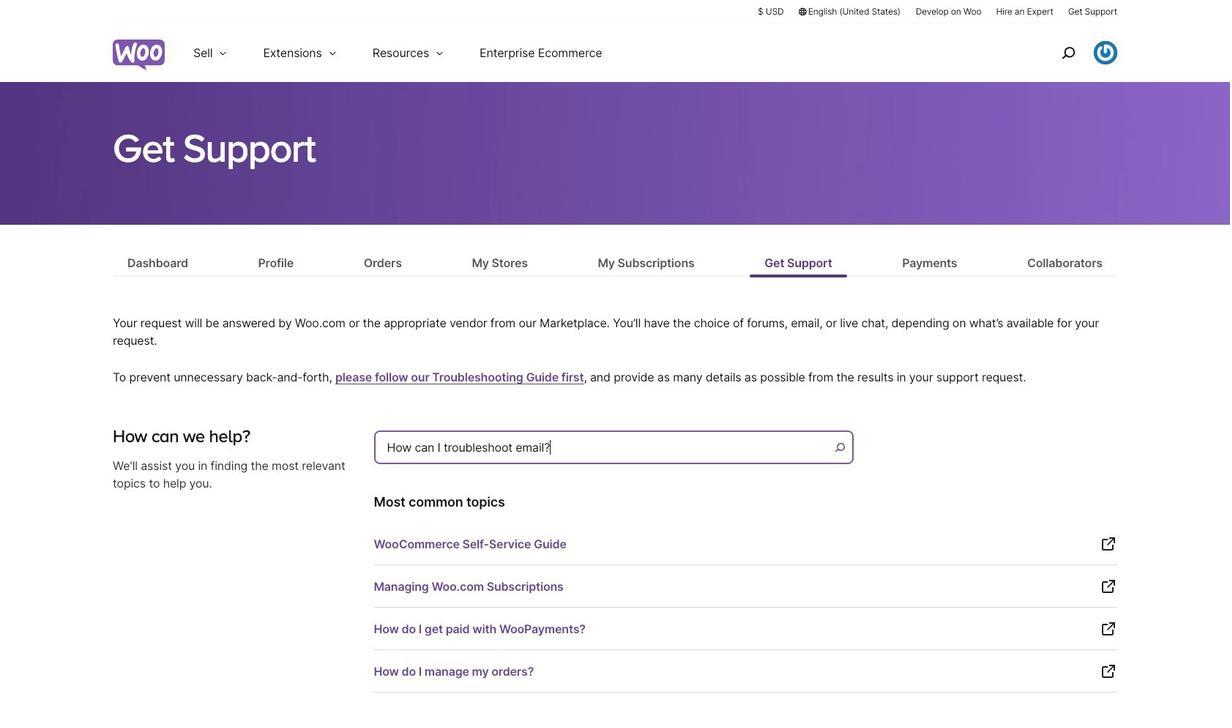 Task type: vqa. For each thing, say whether or not it's contained in the screenshot.
chevron up icon
no



Task type: locate. For each thing, give the bounding box(es) containing it.
Describe your issue text field
[[374, 431, 854, 464]]

open account menu image
[[1094, 41, 1118, 64]]

None search field
[[374, 427, 857, 473]]

service navigation menu element
[[1030, 29, 1118, 77]]



Task type: describe. For each thing, give the bounding box(es) containing it.
search image
[[1057, 41, 1080, 64]]



